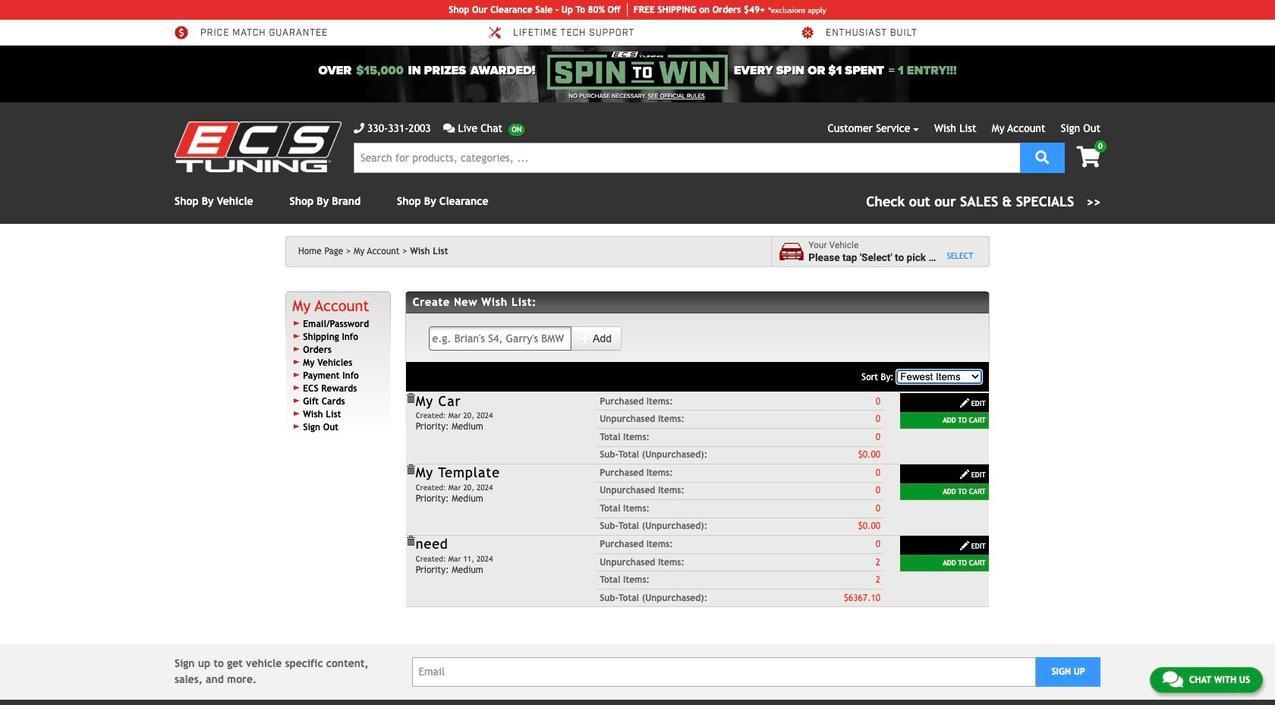 Task type: describe. For each thing, give the bounding box(es) containing it.
shopping cart image
[[1077, 147, 1101, 168]]

ecs tuning image
[[175, 122, 342, 172]]

1 white image from the top
[[960, 398, 970, 409]]

0 horizontal spatial white image
[[580, 334, 591, 345]]

comments image
[[443, 123, 455, 134]]

search image
[[1036, 150, 1050, 164]]

2 white image from the top
[[960, 469, 970, 480]]

1 horizontal spatial white image
[[960, 541, 970, 552]]

comments image
[[1163, 671, 1184, 689]]



Task type: vqa. For each thing, say whether or not it's contained in the screenshot.
phone Icon
yes



Task type: locate. For each thing, give the bounding box(es) containing it.
e.g. Brian's S4, Garry's BMW E92...etc text field
[[429, 327, 572, 351]]

delete image
[[405, 393, 416, 404], [405, 465, 416, 475], [405, 536, 416, 547]]

white image
[[960, 398, 970, 409], [960, 469, 970, 480]]

2 delete image from the top
[[405, 465, 416, 475]]

1 vertical spatial delete image
[[405, 465, 416, 475]]

0 vertical spatial white image
[[580, 334, 591, 345]]

delete image for second white image from the top of the page
[[405, 465, 416, 475]]

1 delete image from the top
[[405, 393, 416, 404]]

delete image for rightmost white icon
[[405, 536, 416, 547]]

phone image
[[354, 123, 365, 134]]

0 vertical spatial white image
[[960, 398, 970, 409]]

1 vertical spatial white image
[[960, 541, 970, 552]]

3 delete image from the top
[[405, 536, 416, 547]]

delete image for second white image from the bottom
[[405, 393, 416, 404]]

1 vertical spatial white image
[[960, 469, 970, 480]]

0 vertical spatial delete image
[[405, 393, 416, 404]]

Email email field
[[412, 658, 1037, 687]]

white image
[[580, 334, 591, 345], [960, 541, 970, 552]]

Search text field
[[354, 143, 1021, 173]]

ecs tuning 'spin to win' contest logo image
[[548, 52, 728, 90]]

2 vertical spatial delete image
[[405, 536, 416, 547]]



